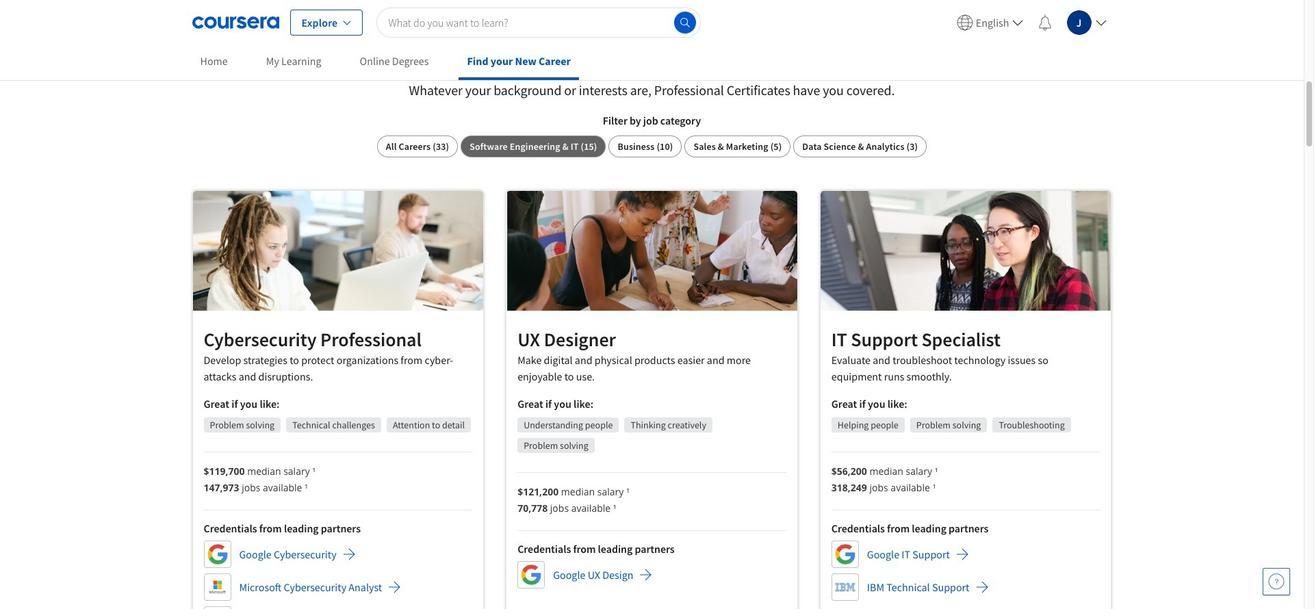 Task type: vqa. For each thing, say whether or not it's contained in the screenshot.
Out
no



Task type: describe. For each thing, give the bounding box(es) containing it.
ux designer image
[[507, 191, 797, 310]]

help center image
[[1268, 574, 1285, 590]]



Task type: locate. For each thing, give the bounding box(es) containing it.
What do you want to learn? text field
[[377, 7, 700, 37]]

coursera image
[[192, 11, 279, 33]]

option group
[[377, 136, 927, 157]]

None button
[[377, 136, 458, 157], [461, 136, 606, 157], [609, 136, 682, 157], [685, 136, 791, 157], [793, 136, 927, 157], [377, 136, 458, 157], [461, 136, 606, 157], [609, 136, 682, 157], [685, 136, 791, 157], [793, 136, 927, 157]]

cybersecurity analyst image
[[193, 191, 483, 311]]

it support specialist image
[[820, 191, 1111, 311]]

None search field
[[377, 7, 700, 37]]



